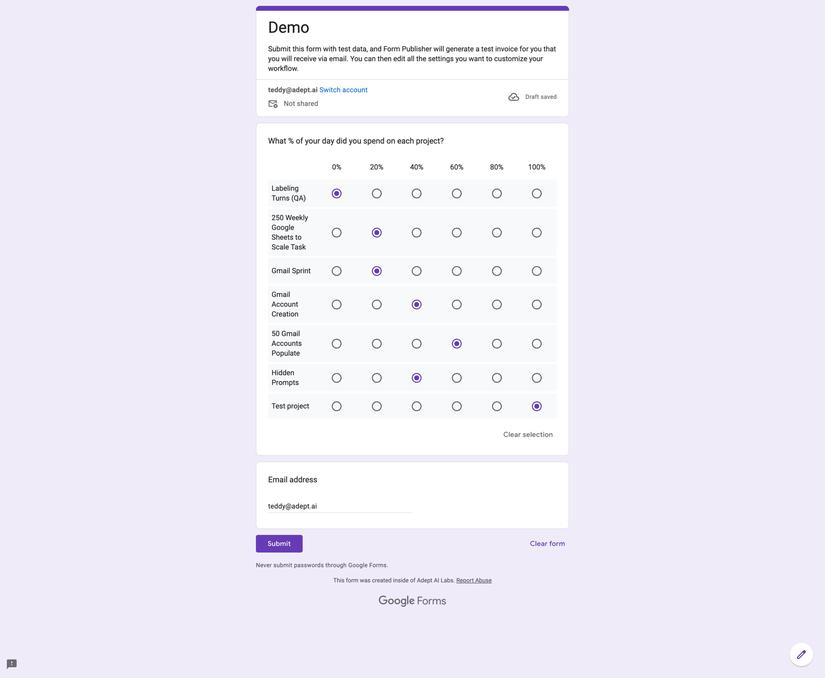 Task type: vqa. For each thing, say whether or not it's contained in the screenshot.
80%, response for 250 weekly google sheets to scale task "option"
yes



Task type: locate. For each thing, give the bounding box(es) containing it.
clear for clear form
[[530, 540, 548, 549]]

80%, response for Hidden Prompts radio
[[487, 368, 507, 388]]

250 weekly google sheets to scale task
[[272, 214, 310, 252], [272, 214, 311, 252]]

form inside "submit this form with test data, and form publisher will generate a test invoice for you that you will receive via email. you can then edit all the settings you want to customize your workflow."
[[306, 45, 322, 53]]

0%, response for 250 weekly google sheets to scale task image
[[332, 228, 342, 238]]

50 gmail accounts populate
[[272, 330, 304, 358], [272, 330, 304, 358]]

100%, response for Labeling Turns (QA) radio
[[528, 184, 547, 204]]

turns
[[272, 194, 290, 203], [272, 194, 290, 203]]

hidden prompts
[[272, 369, 299, 387], [272, 369, 300, 387]]

60%, response for Labeling Turns (QA) radio
[[447, 184, 467, 204]]

forms link
[[379, 595, 447, 610]]

prompts
[[272, 379, 299, 387], [272, 379, 300, 387]]

adept
[[417, 578, 433, 585]]

60%, response for 50 Gmail Accounts Populate radio
[[447, 334, 467, 354]]

0 horizontal spatial clear
[[504, 431, 521, 439]]

40%, response for 250 weekly google sheets to scale task image
[[412, 228, 422, 238]]

0 horizontal spatial form
[[306, 45, 322, 53]]

0 horizontal spatial of
[[296, 136, 303, 146]]

60%, response for hidden prompts image
[[452, 373, 462, 383]]

0%, response for 50 Gmail Accounts Populate radio
[[327, 334, 347, 354]]

hidden
[[272, 369, 295, 377], [272, 369, 295, 377]]

this
[[334, 578, 345, 585]]

your left day
[[305, 136, 320, 146]]

2 weekly from the left
[[286, 214, 309, 222]]

80%, response for labeling turns (qa) image
[[492, 189, 502, 199]]

20%, response for Labeling Turns (QA) radio
[[367, 184, 387, 204]]

populate
[[272, 349, 300, 358], [272, 349, 301, 358]]

gmail account creation
[[272, 291, 300, 319], [272, 291, 301, 319]]

100%, response for 250 Weekly Google Sheets to Scale Task radio
[[528, 223, 547, 243]]

1 labeling from the left
[[272, 184, 299, 193]]

1 50 gmail accounts populate from the left
[[272, 330, 304, 358]]

the
[[417, 55, 427, 63]]

1 horizontal spatial of
[[410, 578, 416, 585]]

test
[[272, 402, 286, 411], [272, 402, 286, 411]]

sprint
[[292, 267, 311, 275], [293, 267, 311, 275]]

20%, response for Hidden Prompts radio
[[367, 368, 387, 388]]

will up workflow.
[[282, 55, 292, 63]]

report
[[457, 578, 474, 585]]

saved
[[541, 94, 557, 100]]

80%, response for Gmail Account Creation radio
[[487, 295, 507, 315]]

of right %
[[296, 136, 303, 146]]

test right a on the right top of the page
[[482, 45, 494, 53]]

settings
[[428, 55, 454, 63]]

2 vertical spatial form
[[346, 578, 359, 585]]

selection
[[523, 431, 553, 439]]

labeling turns (qa)
[[272, 184, 306, 203], [272, 184, 307, 203]]

never
[[256, 563, 272, 569]]

2 test from the left
[[272, 402, 286, 411]]

0 horizontal spatial will
[[282, 55, 292, 63]]

1 vertical spatial form
[[550, 540, 566, 549]]

test
[[339, 45, 351, 53], [482, 45, 494, 53]]

1 horizontal spatial form
[[346, 578, 359, 585]]

you
[[531, 45, 542, 53], [268, 55, 280, 63], [456, 55, 467, 63], [349, 136, 362, 146]]

1 vertical spatial clear
[[530, 540, 548, 549]]

80%, response for 50 gmail accounts populate image
[[492, 339, 502, 349]]

40%, response for gmail account creation image
[[415, 302, 420, 307]]

gmail sprint
[[272, 267, 311, 275], [272, 267, 311, 275]]

submit left this on the left of page
[[268, 45, 291, 53]]

and
[[370, 45, 382, 53]]

labeling
[[272, 184, 299, 193], [272, 184, 299, 193]]

google image
[[379, 596, 415, 608]]

list containing what % of your day did you spend on each project?
[[256, 123, 570, 530]]

0%, response for labeling turns (qa) image
[[335, 191, 339, 196]]

0%, response for 250 Weekly Google Sheets to Scale Task radio
[[327, 223, 347, 243]]

day
[[322, 136, 335, 146]]

list
[[256, 123, 570, 530]]

0 vertical spatial your
[[530, 55, 543, 63]]

0 vertical spatial of
[[296, 136, 303, 146]]

60%, response for labeling turns (qa) image
[[452, 189, 462, 199]]

80%, response for gmail account creation image
[[492, 300, 502, 310]]

you right for
[[531, 45, 542, 53]]

100%, response for 50 gmail accounts populate image
[[532, 339, 542, 349]]

50
[[272, 330, 280, 338], [272, 330, 280, 338]]

80%, response for test project image
[[492, 402, 502, 412]]

form
[[306, 45, 322, 53], [550, 540, 566, 549], [346, 578, 359, 585]]

of
[[296, 136, 303, 146], [410, 578, 416, 585]]

test project
[[272, 402, 310, 411], [272, 402, 310, 411]]

form for this form was created inside of adept ai labs. report abuse
[[346, 578, 359, 585]]

1 scale from the left
[[272, 243, 289, 252]]

0 vertical spatial clear
[[504, 431, 521, 439]]

test up email.
[[339, 45, 351, 53]]

will
[[434, 45, 445, 53], [282, 55, 292, 63]]

80%, response for hidden prompts image
[[492, 373, 502, 383]]

switch
[[320, 86, 341, 94]]

gmail
[[272, 267, 290, 275], [272, 267, 291, 275], [272, 291, 290, 299], [272, 291, 291, 299], [282, 330, 300, 338], [282, 330, 301, 338]]

project
[[287, 402, 310, 411], [288, 402, 310, 411]]

your
[[530, 55, 543, 63], [305, 136, 320, 146]]

0 vertical spatial form
[[306, 45, 322, 53]]

2 prompts from the left
[[272, 379, 300, 387]]

submit inside button
[[268, 540, 291, 549]]

60%, response for test project image
[[452, 402, 462, 412]]

0 horizontal spatial test
[[339, 45, 351, 53]]

form for clear form
[[550, 540, 566, 549]]

submit this form with test data, and form publisher will generate a test invoice for you that you will receive via email. you can then edit all the settings you want to customize your workflow.
[[268, 45, 558, 73]]

your right "customize"
[[530, 55, 543, 63]]

demo
[[268, 18, 310, 37]]

did
[[337, 136, 347, 146]]

account
[[272, 300, 298, 309], [272, 300, 299, 309]]

1 sheets from the left
[[272, 233, 294, 242]]

account
[[343, 86, 368, 94]]

40%, response for Labeling Turns (QA) radio
[[407, 184, 427, 204]]

60%
[[451, 163, 464, 172]]

2 horizontal spatial form
[[550, 540, 566, 549]]

invoice
[[496, 45, 518, 53]]

submit for submit
[[268, 540, 291, 549]]

email.
[[329, 55, 349, 63]]

for
[[520, 45, 529, 53]]

1 turns from the left
[[272, 194, 290, 203]]

0%, response for gmail account creation image
[[332, 300, 342, 310]]

100%, response for 50 Gmail Accounts Populate radio
[[528, 334, 547, 354]]

via
[[318, 55, 328, 63]]

sheets
[[272, 233, 294, 242], [272, 233, 294, 242]]

2 test from the left
[[482, 45, 494, 53]]

1 weekly from the left
[[286, 214, 308, 222]]

60%, response for gmail sprint image
[[452, 266, 462, 276]]

1 test from the left
[[272, 402, 286, 411]]

will up "settings"
[[434, 45, 445, 53]]

submit for submit this form with test data, and form publisher will generate a test invoice for you that you will receive via email. you can then edit all the settings you want to customize your workflow.
[[268, 45, 291, 53]]

80%
[[491, 163, 504, 172]]

2 labeling from the left
[[272, 184, 299, 193]]

1 vertical spatial your
[[305, 136, 320, 146]]

submit up submit at the bottom of the page
[[268, 540, 291, 549]]

2 sprint from the left
[[293, 267, 311, 275]]

1 horizontal spatial clear
[[530, 540, 548, 549]]

0 vertical spatial submit
[[268, 45, 291, 53]]

2 account from the left
[[272, 300, 299, 309]]

sprint left 0%, response for gmail sprint image
[[293, 267, 311, 275]]

100%, response for Gmail Sprint radio
[[528, 262, 547, 281]]

80%, response for gmail sprint image
[[492, 266, 502, 276]]

submit
[[274, 563, 293, 569]]

2 250 from the left
[[272, 214, 284, 222]]

20%, response for Test project radio
[[367, 397, 387, 417]]

accounts
[[272, 340, 302, 348], [272, 340, 303, 348]]

of left the adept
[[410, 578, 416, 585]]

submit inside "submit this form with test data, and form publisher will generate a test invoice for you that you will receive via email. you can then edit all the settings you want to customize your workflow."
[[268, 45, 291, 53]]

20%
[[370, 163, 384, 172]]

1 250 weekly google sheets to scale task from the left
[[272, 214, 310, 252]]

100%, response for test project image
[[535, 404, 540, 409]]

clear selection
[[504, 431, 553, 439]]

your inside list
[[305, 136, 320, 146]]

1 horizontal spatial your
[[530, 55, 543, 63]]

20%, response for 50 gmail accounts populate image
[[372, 339, 382, 349]]

100%, response for gmail sprint image
[[532, 266, 542, 276]]

abuse
[[476, 578, 492, 585]]

created
[[372, 578, 392, 585]]

sprint right your email and google account are not part of your response image
[[292, 267, 311, 275]]

40%, response for Test project radio
[[407, 397, 427, 417]]

clear selection button
[[500, 426, 557, 444]]

weekly
[[286, 214, 308, 222], [286, 214, 309, 222]]

clear inside button
[[530, 540, 548, 549]]

2 (qa) from the left
[[292, 194, 307, 203]]

0%, response for 50 gmail accounts populate image
[[332, 339, 342, 349]]

1 gmail sprint from the left
[[272, 267, 311, 275]]

clear inside button
[[504, 431, 521, 439]]

250
[[272, 214, 284, 222], [272, 214, 284, 222]]

1 hidden prompts from the left
[[272, 369, 299, 387]]

publisher
[[402, 45, 432, 53]]

100%, response for hidden prompts image
[[532, 373, 542, 383]]

20%, response for gmail account creation image
[[372, 300, 382, 310]]

each
[[398, 136, 414, 146]]

1 horizontal spatial will
[[434, 45, 445, 53]]

2 populate from the left
[[272, 349, 301, 358]]

20%, response for Gmail Account Creation radio
[[367, 295, 387, 315]]

1 horizontal spatial test
[[482, 45, 494, 53]]

60%, response for Gmail Account Creation radio
[[447, 295, 467, 315]]

60%, response for Test project radio
[[447, 397, 467, 417]]

60%, response for 50 gmail accounts populate image
[[455, 341, 460, 346]]

2 accounts from the left
[[272, 340, 303, 348]]

clear form button
[[527, 536, 570, 553]]

80%, response for Test project radio
[[487, 397, 507, 417]]

then
[[378, 55, 392, 63]]

100%
[[529, 163, 546, 172]]

(qa)
[[292, 194, 306, 203], [292, 194, 307, 203]]

draft saved
[[526, 94, 557, 100]]

email address
[[268, 476, 318, 485]]

this form was created inside of adept ai labs. report abuse
[[334, 578, 492, 585]]

form inside button
[[550, 540, 566, 549]]

0 horizontal spatial your
[[305, 136, 320, 146]]

1 vertical spatial submit
[[268, 540, 291, 549]]

80%, response for 250 weekly google sheets to scale task image
[[492, 228, 502, 238]]

80%, response for Labeling Turns (QA) radio
[[487, 184, 507, 204]]

task
[[291, 243, 306, 252], [291, 243, 307, 252]]

0%, response for Gmail Account Creation radio
[[327, 295, 347, 315]]

1 test from the left
[[339, 45, 351, 53]]

20%, response for 50 Gmail Accounts Populate radio
[[367, 334, 387, 354]]

20%, response for 250 weekly google sheets to scale task image
[[375, 230, 380, 235]]



Task type: describe. For each thing, give the bounding box(es) containing it.
2 gmail account creation from the left
[[272, 291, 301, 319]]

of inside list
[[296, 136, 303, 146]]

2 test project from the left
[[272, 402, 310, 411]]

what % of your day did you spend on each project? element
[[268, 155, 557, 444]]

1 accounts from the left
[[272, 340, 302, 348]]

1 test project from the left
[[272, 402, 310, 411]]

shared
[[297, 100, 319, 108]]

project?
[[416, 136, 444, 146]]

2 labeling turns (qa) from the left
[[272, 184, 307, 203]]

forms.
[[370, 563, 389, 569]]

spend
[[364, 136, 385, 146]]

40%, response for Hidden Prompts radio
[[407, 368, 427, 388]]

draft saved status
[[508, 85, 557, 109]]

that
[[544, 45, 557, 53]]

1 creation from the left
[[272, 310, 299, 319]]

40%, response for 250 Weekly Google Sheets to Scale Task radio
[[407, 223, 427, 243]]

address
[[290, 476, 318, 485]]

100%, response for gmail account creation image
[[532, 300, 542, 310]]

60%, response for Hidden Prompts radio
[[447, 368, 467, 388]]

1 (qa) from the left
[[292, 194, 306, 203]]

20%, response for labeling turns (qa) image
[[372, 189, 382, 199]]

to inside "submit this form with test data, and form publisher will generate a test invoice for you that you will receive via email. you can then edit all the settings you want to customize your workflow."
[[486, 55, 493, 63]]

20%, response for 250 Weekly Google Sheets to Scale Task radio
[[367, 223, 387, 243]]

can
[[364, 55, 376, 63]]

40%, response for hidden prompts image
[[415, 376, 420, 381]]

80%, response for 250 Weekly Google Sheets to Scale Task radio
[[487, 223, 507, 243]]

Email address text field
[[268, 501, 413, 513]]

40%, response for Gmail Sprint radio
[[407, 262, 427, 281]]

20%, response for hidden prompts image
[[372, 373, 382, 383]]

you
[[351, 55, 363, 63]]

never submit passwords through google forms.
[[256, 563, 389, 569]]

0%, response for Labeling Turns (QA) radio
[[327, 184, 347, 204]]

1 50 from the left
[[272, 330, 280, 338]]

100%, response for Hidden Prompts radio
[[528, 368, 547, 388]]

100%, response for Test project radio
[[528, 397, 547, 417]]

0%, response for test project image
[[332, 402, 342, 412]]

60%, response for 250 weekly google sheets to scale task image
[[452, 228, 462, 238]]

1 project from the left
[[287, 402, 310, 411]]

on
[[387, 136, 396, 146]]

40%, response for Gmail Account Creation radio
[[407, 295, 427, 315]]

0%, response for Test project radio
[[327, 397, 347, 417]]

40%
[[410, 163, 424, 172]]

submit button
[[256, 536, 303, 553]]

inside
[[393, 578, 409, 585]]

email
[[268, 476, 288, 485]]

100%, response for 250 weekly google sheets to scale task image
[[532, 228, 542, 238]]

your inside "submit this form with test data, and form publisher will generate a test invoice for you that you will receive via email. you can then edit all the settings you want to customize your workflow."
[[530, 55, 543, 63]]

was
[[360, 578, 371, 585]]

with
[[323, 45, 337, 53]]

0%
[[332, 163, 342, 172]]

labs.
[[441, 578, 455, 585]]

0 vertical spatial will
[[434, 45, 445, 53]]

teddy@adept.ai
[[268, 86, 318, 94]]

1 populate from the left
[[272, 349, 300, 358]]

2 scale from the left
[[272, 243, 290, 252]]

40%, response for 50 gmail accounts populate image
[[412, 339, 422, 349]]

you down generate
[[456, 55, 467, 63]]

2 project from the left
[[288, 402, 310, 411]]

customize
[[495, 55, 528, 63]]

2 hidden from the left
[[272, 369, 295, 377]]

0%, response for hidden prompts image
[[332, 373, 342, 383]]

what
[[268, 136, 286, 146]]

2 sheets from the left
[[272, 233, 294, 242]]

teddy@adept.ai switch account
[[268, 86, 368, 94]]

1 prompts from the left
[[272, 379, 299, 387]]

forms
[[417, 595, 447, 608]]

clear for clear selection
[[504, 431, 521, 439]]

40%, response for gmail sprint image
[[412, 266, 422, 276]]

what % of your day did you spend on each project?
[[268, 136, 444, 146]]

0%, response for gmail sprint image
[[332, 266, 342, 276]]

0%, response for Gmail Sprint radio
[[327, 262, 347, 281]]

1 hidden from the left
[[272, 369, 295, 377]]

clear form
[[530, 540, 566, 549]]

all
[[407, 55, 415, 63]]

2 50 from the left
[[272, 330, 280, 338]]

want
[[469, 55, 485, 63]]

1 labeling turns (qa) from the left
[[272, 184, 306, 203]]

60%, response for 250 Weekly Google Sheets to Scale Task radio
[[447, 223, 467, 243]]

2 creation from the left
[[272, 310, 299, 319]]

%
[[288, 136, 294, 146]]

edit
[[394, 55, 406, 63]]

your email and google account are not part of your response image
[[268, 0, 284, 591]]

0%, response for Hidden Prompts radio
[[327, 368, 347, 388]]

passwords
[[294, 563, 324, 569]]

report abuse link
[[457, 578, 492, 585]]

20%, response for Gmail Sprint radio
[[367, 262, 387, 281]]

workflow.
[[268, 65, 299, 73]]

2 50 gmail accounts populate from the left
[[272, 330, 304, 358]]

1 250 from the left
[[272, 214, 284, 222]]

60%, response for gmail account creation image
[[452, 300, 462, 310]]

form
[[384, 45, 400, 53]]

generate
[[446, 45, 474, 53]]

2 hidden prompts from the left
[[272, 369, 300, 387]]

40%, response for test project image
[[412, 402, 422, 412]]

2 250 weekly google sheets to scale task from the left
[[272, 214, 311, 252]]

1 task from the left
[[291, 243, 306, 252]]

2 turns from the left
[[272, 194, 290, 203]]

this
[[293, 45, 305, 53]]

demo heading
[[268, 17, 310, 38]]

100%, response for labeling turns (qa) image
[[532, 189, 542, 199]]

1 vertical spatial will
[[282, 55, 292, 63]]

receive
[[294, 55, 317, 63]]

not shared
[[284, 100, 319, 108]]

1 gmail account creation from the left
[[272, 291, 300, 319]]

you right did
[[349, 136, 362, 146]]

2 task from the left
[[291, 243, 307, 252]]

you up workflow.
[[268, 55, 280, 63]]

1 vertical spatial of
[[410, 578, 416, 585]]

60%, response for Gmail Sprint radio
[[447, 262, 467, 281]]

40%, response for labeling turns (qa) image
[[412, 189, 422, 199]]

40%, response for 50 Gmail Accounts Populate radio
[[407, 334, 427, 354]]

1 sprint from the left
[[292, 267, 311, 275]]

2 gmail sprint from the left
[[272, 267, 311, 275]]

switch account link
[[320, 86, 368, 94]]

through
[[326, 563, 347, 569]]

a
[[476, 45, 480, 53]]

80%, response for Gmail Sprint radio
[[487, 262, 507, 281]]

20%, response for test project image
[[372, 402, 382, 412]]

80%, response for 50 Gmail Accounts Populate radio
[[487, 334, 507, 354]]

100%, response for Gmail Account Creation radio
[[528, 295, 547, 315]]

data,
[[353, 45, 368, 53]]

1 account from the left
[[272, 300, 298, 309]]

20%, response for gmail sprint image
[[375, 269, 380, 274]]

draft
[[526, 94, 540, 100]]

not
[[284, 100, 295, 108]]

ai
[[434, 578, 440, 585]]



